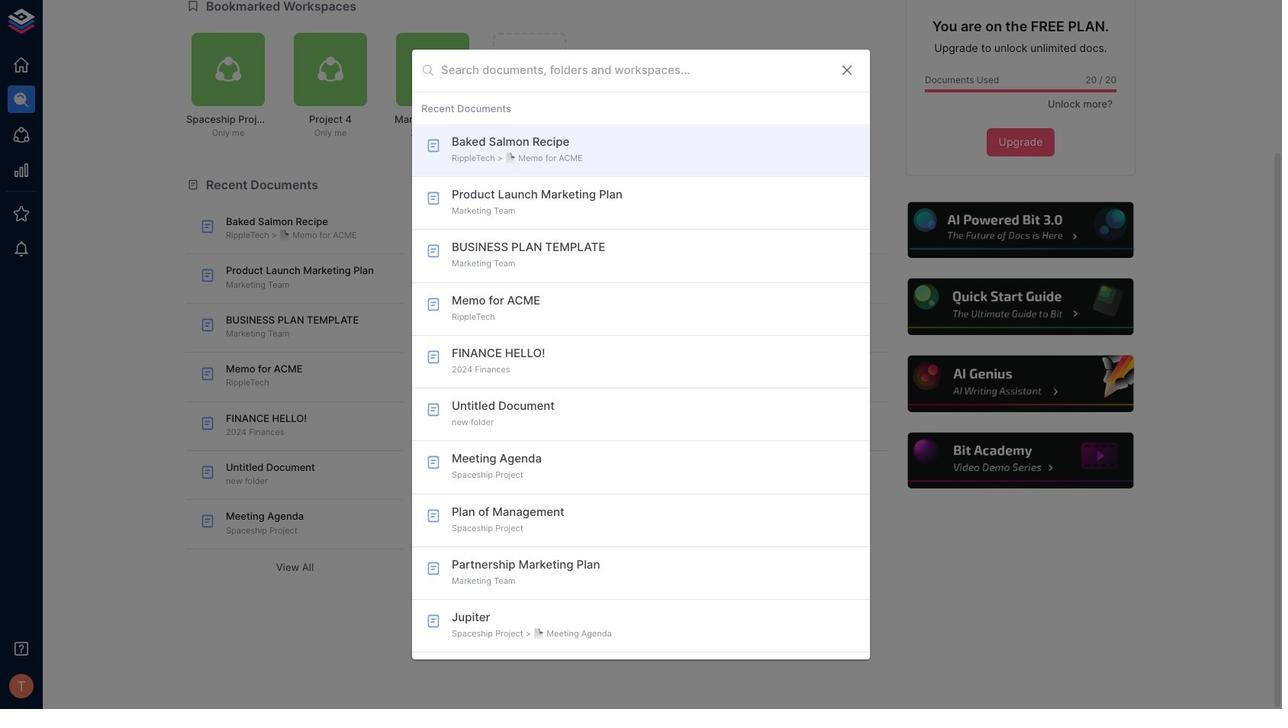 Task type: locate. For each thing, give the bounding box(es) containing it.
help image
[[906, 200, 1136, 260], [906, 277, 1136, 337], [906, 354, 1136, 414], [906, 431, 1136, 491]]

1 help image from the top
[[906, 200, 1136, 260]]

dialog
[[412, 50, 871, 660]]

4 help image from the top
[[906, 431, 1136, 491]]



Task type: vqa. For each thing, say whether or not it's contained in the screenshot.
'PLAN' in the BUSINESS PLAN TEMPLATE Marketing Team
no



Task type: describe. For each thing, give the bounding box(es) containing it.
Search documents, folders and workspaces... text field
[[441, 59, 828, 82]]

3 help image from the top
[[906, 354, 1136, 414]]

2 help image from the top
[[906, 277, 1136, 337]]



